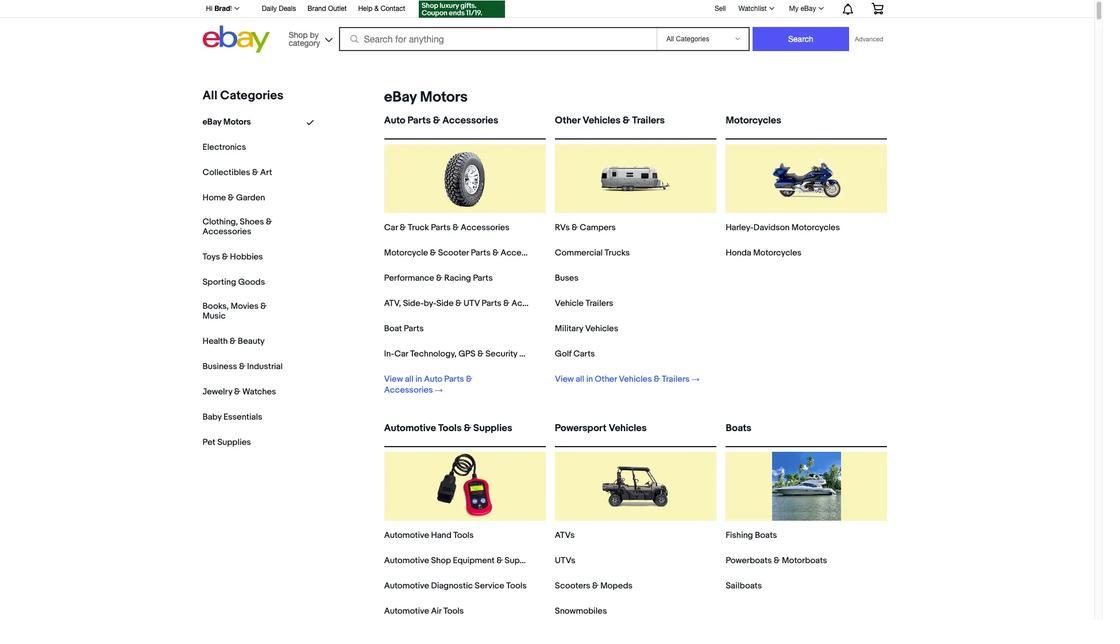 Task type: locate. For each thing, give the bounding box(es) containing it.
0 horizontal spatial boats
[[726, 423, 751, 434]]

boats
[[726, 423, 751, 434], [755, 530, 777, 541]]

powerboats
[[726, 556, 772, 566]]

0 vertical spatial supplies
[[473, 423, 512, 434]]

motors
[[420, 88, 468, 106], [223, 117, 251, 128]]

motorcycle
[[384, 248, 428, 259]]

0 horizontal spatial view
[[384, 374, 403, 385]]

1 all from the left
[[405, 374, 414, 385]]

0 horizontal spatial auto
[[384, 115, 405, 126]]

help
[[358, 5, 372, 13]]

ebay right my
[[801, 5, 816, 13]]

accessories
[[442, 115, 498, 126], [461, 222, 509, 233], [203, 226, 251, 237], [501, 248, 549, 259], [511, 298, 560, 309], [384, 385, 433, 396]]

car down boat parts link at the left bottom
[[394, 349, 408, 360]]

shop left by
[[289, 30, 308, 39]]

honda
[[726, 248, 751, 259]]

truck
[[408, 222, 429, 233]]

2 all from the left
[[576, 374, 584, 385]]

view for other vehicles & trailers
[[555, 374, 574, 385]]

0 vertical spatial motors
[[420, 88, 468, 106]]

3 automotive from the top
[[384, 556, 429, 566]]

ebay motors
[[384, 88, 468, 106], [203, 117, 251, 128]]

accessories inside 'view all in auto parts & accessories'
[[384, 385, 433, 396]]

1 automotive from the top
[[384, 423, 436, 434]]

in down carts
[[586, 374, 593, 385]]

shop down the hand
[[431, 556, 451, 566]]

0 vertical spatial shop
[[289, 30, 308, 39]]

clothing, shoes & accessories link
[[203, 217, 283, 237]]

& inside account navigation
[[374, 5, 379, 13]]

ebay motors link up electronics link
[[203, 117, 251, 128]]

0 horizontal spatial shop
[[289, 30, 308, 39]]

golf carts link
[[555, 349, 595, 360]]

0 vertical spatial trailers
[[632, 115, 665, 126]]

0 vertical spatial auto
[[384, 115, 405, 126]]

1 vertical spatial ebay motors link
[[203, 117, 251, 128]]

2 in from the left
[[586, 374, 593, 385]]

trailers
[[632, 115, 665, 126], [586, 298, 613, 309], [662, 374, 690, 385]]

1 horizontal spatial all
[[576, 374, 584, 385]]

0 horizontal spatial in
[[415, 374, 422, 385]]

view down golf
[[555, 374, 574, 385]]

ebay
[[801, 5, 816, 13], [384, 88, 417, 106], [203, 117, 221, 128]]

collectibles
[[203, 167, 250, 178]]

1 vertical spatial boats
[[755, 530, 777, 541]]

golf
[[555, 349, 571, 360]]

baby essentials link
[[203, 412, 262, 423]]

0 vertical spatial motorcycles
[[726, 115, 781, 126]]

shoes
[[240, 217, 264, 228]]

tools right the hand
[[453, 530, 474, 541]]

essentials
[[223, 412, 262, 423]]

view
[[384, 374, 403, 385], [555, 374, 574, 385]]

Search for anything text field
[[341, 28, 654, 50]]

utv
[[464, 298, 480, 309]]

honda motorcycles
[[726, 248, 801, 259]]

powersport vehicles link
[[555, 423, 717, 444]]

supplies down view all in auto parts & accessories link on the left of the page
[[473, 423, 512, 434]]

0 vertical spatial boats
[[726, 423, 751, 434]]

car left the truck
[[384, 222, 398, 233]]

collectibles & art
[[203, 167, 272, 178]]

atv, side-by-side & utv parts & accessories link
[[384, 298, 560, 309]]

1 vertical spatial motorcycles
[[792, 222, 840, 233]]

vehicles
[[582, 115, 621, 126], [585, 323, 618, 334], [619, 374, 652, 385], [609, 423, 647, 434]]

all
[[203, 88, 218, 103]]

clothing,
[[203, 217, 238, 228]]

1 vertical spatial other
[[595, 374, 617, 385]]

pet supplies link
[[203, 437, 251, 448]]

2 vertical spatial trailers
[[662, 374, 690, 385]]

automotive down 'view all in auto parts & accessories'
[[384, 423, 436, 434]]

5 automotive from the top
[[384, 606, 429, 617]]

4 automotive from the top
[[384, 581, 429, 592]]

view inside 'view all in auto parts & accessories'
[[384, 374, 403, 385]]

honda motorcycles link
[[726, 248, 801, 259]]

all
[[405, 374, 414, 385], [576, 374, 584, 385]]

harley-
[[726, 222, 754, 233]]

buses link
[[555, 273, 578, 284]]

view down in-
[[384, 374, 403, 385]]

1 horizontal spatial ebay
[[384, 88, 417, 106]]

automotive for automotive hand tools
[[384, 530, 429, 541]]

daily deals link
[[262, 3, 296, 16]]

1 horizontal spatial view
[[555, 374, 574, 385]]

health & beauty link
[[203, 336, 265, 347]]

1 view from the left
[[384, 374, 403, 385]]

automotive down the automotive hand tools link
[[384, 556, 429, 566]]

motors down all categories
[[223, 117, 251, 128]]

none submit inside shop by category banner
[[753, 27, 849, 51]]

1 horizontal spatial shop
[[431, 556, 451, 566]]

sailboats link
[[726, 581, 762, 592]]

ebay motors link up auto parts & accessories on the left top
[[379, 88, 468, 106]]

None submit
[[753, 27, 849, 51]]

0 horizontal spatial ebay motors link
[[203, 117, 251, 128]]

1 horizontal spatial ebay motors
[[384, 88, 468, 106]]

1 horizontal spatial other
[[595, 374, 617, 385]]

2 horizontal spatial ebay
[[801, 5, 816, 13]]

automotive tools & supplies image
[[430, 452, 499, 521]]

automotive left the hand
[[384, 530, 429, 541]]

car & truck parts & accessories
[[384, 222, 509, 233]]

0 horizontal spatial motors
[[223, 117, 251, 128]]

in-
[[384, 349, 394, 360]]

all down carts
[[576, 374, 584, 385]]

ebay motors up electronics link
[[203, 117, 251, 128]]

business
[[203, 361, 237, 372]]

0 vertical spatial other
[[555, 115, 580, 126]]

automotive for automotive diagnostic service tools
[[384, 581, 429, 592]]

1 horizontal spatial motors
[[420, 88, 468, 106]]

2 view from the left
[[555, 374, 574, 385]]

daily deals
[[262, 5, 296, 13]]

0 horizontal spatial ebay
[[203, 117, 221, 128]]

performance & racing parts link
[[384, 273, 493, 284]]

automotive
[[384, 423, 436, 434], [384, 530, 429, 541], [384, 556, 429, 566], [384, 581, 429, 592], [384, 606, 429, 617]]

& inside 'view all in auto parts & accessories'
[[466, 374, 472, 385]]

brand outlet
[[307, 5, 347, 13]]

sell link
[[709, 4, 731, 12]]

1 horizontal spatial boats
[[755, 530, 777, 541]]

all down 'technology,'
[[405, 374, 414, 385]]

boats link
[[726, 423, 887, 444]]

ebay motors up auto parts & accessories on the left top
[[384, 88, 468, 106]]

boats inside boats link
[[726, 423, 751, 434]]

1 horizontal spatial in
[[586, 374, 593, 385]]

0 vertical spatial ebay motors
[[384, 88, 468, 106]]

music
[[203, 311, 226, 321]]

supplies right pet
[[217, 437, 251, 448]]

snowmobiles link
[[555, 606, 607, 617]]

view all in other vehicles & trailers link
[[555, 374, 700, 385]]

1 in from the left
[[415, 374, 422, 385]]

ebay up auto parts & accessories on the left top
[[384, 88, 417, 106]]

boat
[[384, 323, 402, 334]]

service
[[475, 581, 504, 592]]

automotive tools & supplies link
[[384, 423, 546, 444]]

2 automotive from the top
[[384, 530, 429, 541]]

0 vertical spatial ebay motors link
[[379, 88, 468, 106]]

sailboats
[[726, 581, 762, 592]]

air
[[431, 606, 441, 617]]

other vehicles & trailers image
[[601, 144, 670, 213]]

motorcycles image
[[772, 144, 841, 213]]

motors up auto parts & accessories on the left top
[[420, 88, 468, 106]]

1 horizontal spatial auto
[[424, 374, 442, 385]]

tools
[[438, 423, 462, 434], [453, 530, 474, 541], [506, 581, 527, 592], [443, 606, 464, 617]]

supplies left utvs at the bottom
[[505, 556, 538, 566]]

1 vertical spatial ebay
[[384, 88, 417, 106]]

health
[[203, 336, 228, 347]]

automotive shop equipment & supplies link
[[384, 556, 538, 566]]

garden
[[236, 192, 265, 203]]

ebay inside 'my ebay' link
[[801, 5, 816, 13]]

& inside books, movies & music
[[260, 301, 267, 312]]

0 vertical spatial ebay
[[801, 5, 816, 13]]

1 vertical spatial auto
[[424, 374, 442, 385]]

performance & racing parts
[[384, 273, 493, 284]]

powersport vehicles image
[[601, 452, 670, 521]]

&
[[374, 5, 379, 13], [433, 115, 440, 126], [623, 115, 630, 126], [252, 167, 258, 178], [228, 192, 234, 203], [266, 217, 272, 228], [400, 222, 406, 233], [453, 222, 459, 233], [572, 222, 578, 233], [430, 248, 436, 259], [492, 248, 499, 259], [222, 252, 228, 262], [436, 273, 442, 284], [455, 298, 462, 309], [503, 298, 510, 309], [260, 301, 267, 312], [230, 336, 236, 347], [477, 349, 484, 360], [239, 361, 245, 372], [466, 374, 472, 385], [654, 374, 660, 385], [234, 386, 240, 397], [464, 423, 471, 434], [497, 556, 503, 566], [774, 556, 780, 566], [592, 581, 598, 592]]

all for vehicles
[[576, 374, 584, 385]]

0 horizontal spatial other
[[555, 115, 580, 126]]

scooters
[[555, 581, 590, 592]]

ebay down all
[[203, 117, 221, 128]]

atv, side-by-side & utv parts & accessories
[[384, 298, 560, 309]]

vehicles for military
[[585, 323, 618, 334]]

0 horizontal spatial ebay motors
[[203, 117, 251, 128]]

automotive up 'automotive air tools' link
[[384, 581, 429, 592]]

collectibles & art link
[[203, 167, 272, 178]]

boats image
[[772, 452, 841, 521]]

all inside 'view all in auto parts & accessories'
[[405, 374, 414, 385]]

home & garden link
[[203, 192, 265, 203]]

home
[[203, 192, 226, 203]]

technology,
[[410, 349, 457, 360]]

golf carts
[[555, 349, 595, 360]]

0 horizontal spatial all
[[405, 374, 414, 385]]

in down 'technology,'
[[415, 374, 422, 385]]

1 vertical spatial shop
[[431, 556, 451, 566]]

military
[[555, 323, 583, 334]]

automotive left the 'air'
[[384, 606, 429, 617]]

tools right service
[[506, 581, 527, 592]]

1 vertical spatial motors
[[223, 117, 251, 128]]

shop by category button
[[284, 26, 335, 50]]

auto
[[384, 115, 405, 126], [424, 374, 442, 385]]

1 vertical spatial ebay motors
[[203, 117, 251, 128]]

rvs & campers link
[[555, 222, 616, 233]]

vehicle
[[555, 298, 584, 309]]

in inside 'view all in auto parts & accessories'
[[415, 374, 422, 385]]



Task type: vqa. For each thing, say whether or not it's contained in the screenshot.
middle eBay
yes



Task type: describe. For each thing, give the bounding box(es) containing it.
auto inside 'view all in auto parts & accessories'
[[424, 374, 442, 385]]

fishing boats
[[726, 530, 777, 541]]

automotive for automotive tools & supplies
[[384, 423, 436, 434]]

automotive for automotive air tools
[[384, 606, 429, 617]]

utvs
[[555, 556, 575, 566]]

accessories inside clothing, shoes & accessories
[[203, 226, 251, 237]]

!
[[230, 5, 232, 13]]

automotive for automotive shop equipment & supplies
[[384, 556, 429, 566]]

electronics link
[[203, 142, 246, 153]]

& inside clothing, shoes & accessories
[[266, 217, 272, 228]]

sell
[[715, 4, 726, 12]]

auto parts & accessories
[[384, 115, 498, 126]]

tools right the 'air'
[[443, 606, 464, 617]]

vehicles for powersport
[[609, 423, 647, 434]]

rvs & campers
[[555, 222, 616, 233]]

supplies inside automotive tools & supplies link
[[473, 423, 512, 434]]

accessories inside auto parts & accessories link
[[442, 115, 498, 126]]

auto parts & accessories link
[[384, 115, 546, 136]]

in for parts
[[415, 374, 422, 385]]

boat parts
[[384, 323, 424, 334]]

your shopping cart image
[[871, 3, 884, 14]]

hi brad !
[[206, 4, 232, 13]]

view all in auto parts & accessories link
[[384, 374, 530, 396]]

account navigation
[[200, 0, 892, 20]]

my ebay
[[789, 5, 816, 13]]

scooters & mopeds
[[555, 581, 633, 592]]

automotive diagnostic service tools link
[[384, 581, 527, 592]]

get the coupon image
[[419, 1, 505, 18]]

automotive hand tools
[[384, 530, 474, 541]]

goods
[[238, 277, 265, 288]]

jewelry
[[203, 386, 232, 397]]

performance
[[384, 273, 434, 284]]

davidson
[[753, 222, 790, 233]]

0 vertical spatial car
[[384, 222, 398, 233]]

auto parts & accessories image
[[430, 144, 499, 213]]

automotive air tools link
[[384, 606, 464, 617]]

contact
[[381, 5, 405, 13]]

tools down view all in auto parts & accessories link on the left of the page
[[438, 423, 462, 434]]

snowmobiles
[[555, 606, 607, 617]]

vehicle trailers
[[555, 298, 613, 309]]

atvs link
[[555, 530, 575, 541]]

category
[[289, 38, 320, 47]]

all categories
[[203, 88, 284, 103]]

car & truck parts & accessories link
[[384, 222, 509, 233]]

brad
[[214, 4, 230, 13]]

art
[[260, 167, 272, 178]]

brand outlet link
[[307, 3, 347, 16]]

other vehicles & trailers
[[555, 115, 665, 126]]

powerboats & motorboats link
[[726, 556, 827, 566]]

commercial trucks
[[555, 248, 630, 259]]

2 vertical spatial motorcycles
[[753, 248, 801, 259]]

baby
[[203, 412, 222, 423]]

books,
[[203, 301, 229, 312]]

vehicles for other
[[582, 115, 621, 126]]

utvs link
[[555, 556, 575, 566]]

2 vertical spatial ebay
[[203, 117, 221, 128]]

1 horizontal spatial ebay motors link
[[379, 88, 468, 106]]

gps
[[458, 349, 475, 360]]

books, movies & music link
[[203, 301, 283, 321]]

motorcycles link
[[726, 115, 887, 136]]

industrial
[[247, 361, 283, 372]]

equipment
[[453, 556, 495, 566]]

military vehicles link
[[555, 323, 618, 334]]

racing
[[444, 273, 471, 284]]

baby essentials
[[203, 412, 262, 423]]

side-
[[403, 298, 424, 309]]

in-car technology, gps & security devices link
[[384, 349, 551, 360]]

toys & hobbies
[[203, 252, 263, 262]]

health & beauty
[[203, 336, 265, 347]]

devices
[[519, 349, 551, 360]]

brand
[[307, 5, 326, 13]]

watchlist
[[739, 5, 767, 13]]

powersport
[[555, 423, 607, 434]]

harley-davidson motorcycles
[[726, 222, 840, 233]]

in for vehicles
[[586, 374, 593, 385]]

deals
[[279, 5, 296, 13]]

view all in auto parts & accessories
[[384, 374, 472, 396]]

military vehicles
[[555, 323, 618, 334]]

shop inside shop by category
[[289, 30, 308, 39]]

1 vertical spatial trailers
[[586, 298, 613, 309]]

automotive diagnostic service tools
[[384, 581, 527, 592]]

parts inside 'view all in auto parts & accessories'
[[444, 374, 464, 385]]

sporting goods
[[203, 277, 265, 288]]

watches
[[242, 386, 276, 397]]

view all in other vehicles & trailers
[[555, 374, 690, 385]]

1 vertical spatial supplies
[[217, 437, 251, 448]]

business & industrial
[[203, 361, 283, 372]]

powerboats & motorboats
[[726, 556, 827, 566]]

2 vertical spatial supplies
[[505, 556, 538, 566]]

business & industrial link
[[203, 361, 283, 372]]

motorcycle & scooter parts & accessories
[[384, 248, 549, 259]]

rvs
[[555, 222, 570, 233]]

view for auto parts & accessories
[[384, 374, 403, 385]]

campers
[[580, 222, 616, 233]]

commercial
[[555, 248, 603, 259]]

watchlist link
[[732, 2, 779, 16]]

books, movies & music
[[203, 301, 267, 321]]

security
[[485, 349, 517, 360]]

all for parts
[[405, 374, 414, 385]]

scooter
[[438, 248, 469, 259]]

vehicle trailers link
[[555, 298, 613, 309]]

help & contact link
[[358, 3, 405, 16]]

clothing, shoes & accessories
[[203, 217, 272, 237]]

by
[[310, 30, 319, 39]]

1 vertical spatial car
[[394, 349, 408, 360]]

sporting goods link
[[203, 277, 265, 288]]

sporting
[[203, 277, 236, 288]]

by-
[[424, 298, 436, 309]]

buses
[[555, 273, 578, 284]]

shop by category banner
[[200, 0, 892, 56]]

daily
[[262, 5, 277, 13]]



